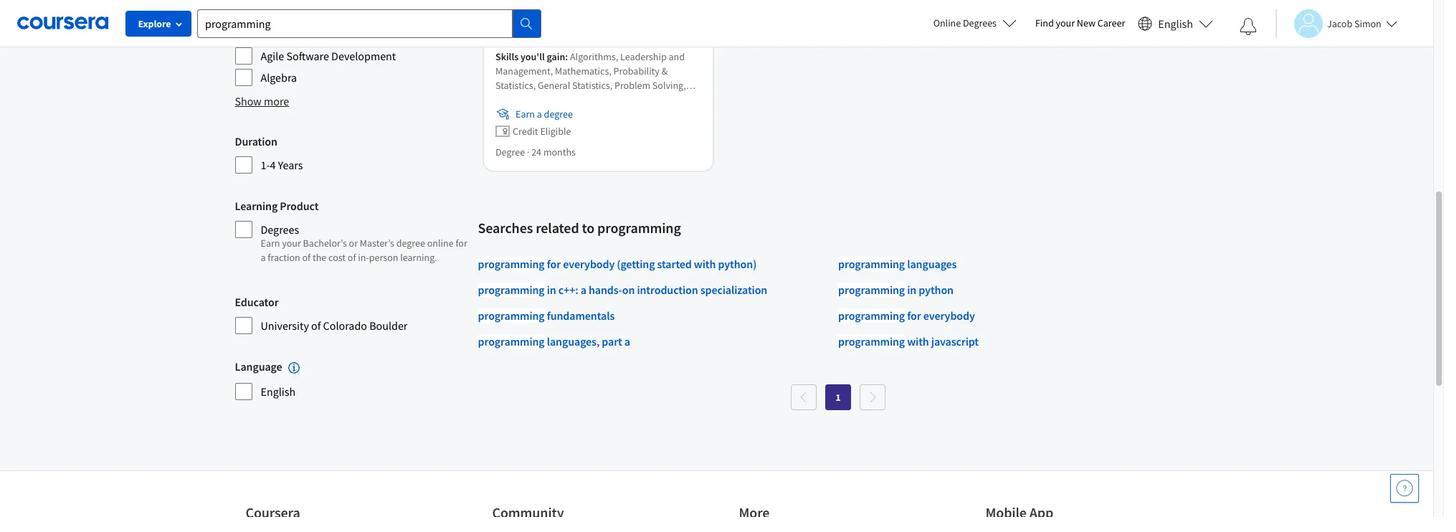 Task type: describe. For each thing, give the bounding box(es) containing it.
product
[[280, 199, 319, 213]]

:
[[565, 51, 568, 63]]

getting
[[621, 257, 655, 271]]

degree
[[495, 146, 525, 159]]

,
[[597, 335, 600, 349]]

earn a degree
[[515, 108, 573, 121]]

explore button
[[126, 11, 191, 37]]

career
[[1098, 16, 1125, 29]]

months
[[543, 146, 576, 159]]

1 horizontal spatial with
[[907, 335, 929, 349]]

everybody for programming for everybody ( getting started with python )
[[563, 257, 615, 271]]

software
[[286, 49, 329, 63]]

educator
[[235, 295, 279, 309]]

jacob
[[1328, 17, 1353, 30]]

1
[[836, 391, 841, 404]]

colorado
[[323, 318, 367, 333]]

degrees inside learning product group
[[261, 222, 299, 237]]

english inside language group
[[261, 385, 296, 399]]

earn for earn your bachelor's or master's degree online for a fraction of the cost of in-person learning.
[[261, 237, 280, 250]]

programming for programming for everybody
[[838, 309, 905, 323]]

person
[[369, 251, 398, 264]]

credit eligible
[[512, 125, 571, 138]]

find your new career link
[[1028, 14, 1133, 32]]

programming in python
[[838, 283, 954, 297]]

part
[[602, 335, 622, 349]]

eligible
[[540, 125, 571, 138]]

learning.
[[400, 251, 437, 264]]

language
[[235, 359, 282, 374]]

accounting
[[261, 6, 314, 20]]

simon
[[1355, 17, 1382, 30]]

searches related to programming
[[478, 219, 681, 237]]

programming for programming languages , part a
[[478, 335, 545, 349]]

1-
[[261, 158, 270, 172]]

new
[[1077, 16, 1096, 29]]

show
[[235, 94, 262, 108]]

show notifications image
[[1240, 18, 1257, 35]]

find
[[1036, 16, 1054, 29]]

1-4 years
[[261, 158, 303, 172]]

4
[[270, 158, 276, 172]]

languages for programming languages , part a
[[547, 335, 597, 349]]

gain
[[547, 51, 565, 63]]

fundamentals
[[547, 309, 615, 323]]

everybody for programming for everybody
[[924, 309, 975, 323]]

duration group
[[235, 133, 469, 174]]

show more
[[235, 94, 289, 108]]

for inside earn your bachelor's or master's degree online for a fraction of the cost of in-person learning.
[[456, 237, 467, 250]]

master
[[495, 5, 528, 20]]

What do you want to learn? text field
[[197, 9, 513, 38]]

or
[[349, 237, 358, 250]]

searches
[[478, 219, 533, 237]]

earn your bachelor's or master's degree online for a fraction of the cost of in-person learning.
[[261, 237, 467, 264]]

programming for programming with javascript
[[838, 335, 905, 349]]

master of engineering in engineering management
[[495, 5, 673, 37]]

learning product
[[235, 199, 319, 213]]

online
[[427, 237, 454, 250]]

jacob simon button
[[1276, 9, 1398, 38]]

degree · 24 months
[[495, 146, 576, 159]]

more
[[264, 94, 289, 108]]

for for programming for everybody ( getting started with python )
[[547, 257, 561, 271]]

of left 'the'
[[302, 251, 311, 264]]

information about this filter group image
[[288, 362, 300, 374]]

skills
[[495, 51, 518, 63]]

2 engineering from the left
[[614, 5, 673, 20]]

started
[[657, 257, 692, 271]]

learning
[[235, 199, 278, 213]]

programming for programming for everybody ( getting started with python )
[[478, 257, 545, 271]]

programming languages
[[838, 257, 957, 271]]

c
[[559, 283, 564, 297]]

for for programming for everybody
[[907, 309, 921, 323]]

)
[[753, 257, 757, 271]]

jacob simon
[[1328, 17, 1382, 30]]

-
[[619, 283, 622, 297]]

fraction
[[268, 251, 300, 264]]

university of colorado boulder
[[261, 318, 408, 333]]

in inside master of engineering in engineering management
[[603, 5, 612, 20]]

0 vertical spatial degree
[[544, 108, 573, 121]]

·
[[527, 146, 529, 159]]

specialization
[[700, 283, 768, 297]]

skills you'll gain :
[[495, 51, 570, 63]]

(
[[617, 257, 621, 271]]

programming for programming in c ++: a hands - on introduction specialization
[[478, 283, 545, 297]]

bachelor's
[[303, 237, 347, 250]]



Task type: vqa. For each thing, say whether or not it's contained in the screenshot.


Task type: locate. For each thing, give the bounding box(es) containing it.
0 horizontal spatial languages
[[547, 335, 597, 349]]

0 horizontal spatial english
[[261, 385, 296, 399]]

programming fundamentals
[[478, 309, 615, 323]]

degree up learning.
[[396, 237, 425, 250]]

javascript
[[931, 335, 979, 349]]

engineering
[[542, 5, 601, 20], [614, 5, 673, 20]]

for up c
[[547, 257, 561, 271]]

0 vertical spatial degrees
[[963, 16, 997, 29]]

0 horizontal spatial with
[[694, 257, 716, 271]]

1 vertical spatial everybody
[[924, 309, 975, 323]]

your right find
[[1056, 16, 1075, 29]]

a right 'part'
[[625, 335, 630, 349]]

a
[[537, 108, 542, 121], [261, 251, 266, 264], [581, 283, 587, 297], [625, 335, 630, 349]]

1 vertical spatial degrees
[[261, 222, 299, 237]]

1 horizontal spatial earn
[[515, 108, 535, 121]]

learning product group
[[235, 197, 469, 270]]

english button
[[1133, 0, 1219, 47]]

english down information about this filter group icon
[[261, 385, 296, 399]]

0 horizontal spatial for
[[456, 237, 467, 250]]

1 vertical spatial earn
[[261, 237, 280, 250]]

1 horizontal spatial degrees
[[963, 16, 997, 29]]

1 horizontal spatial in
[[603, 5, 612, 20]]

0 horizontal spatial your
[[282, 237, 301, 250]]

in-
[[358, 251, 369, 264]]

online
[[934, 16, 961, 29]]

master's
[[360, 237, 394, 250]]

programming up 'programming fundamentals'
[[478, 283, 545, 297]]

in
[[603, 5, 612, 20], [547, 283, 556, 297], [907, 283, 917, 297]]

degrees down learning product
[[261, 222, 299, 237]]

to
[[582, 219, 595, 237]]

online degrees button
[[922, 7, 1028, 39]]

0 horizontal spatial python
[[718, 257, 753, 271]]

24
[[531, 146, 541, 159]]

0 horizontal spatial earn
[[261, 237, 280, 250]]

1 horizontal spatial your
[[1056, 16, 1075, 29]]

programming for everybody
[[838, 309, 975, 323]]

1 vertical spatial your
[[282, 237, 301, 250]]

degree inside earn your bachelor's or master's degree online for a fraction of the cost of in-person learning.
[[396, 237, 425, 250]]

a up credit eligible
[[537, 108, 542, 121]]

hands
[[589, 283, 619, 297]]

degree up the eligible
[[544, 108, 573, 121]]

0 vertical spatial for
[[456, 237, 467, 250]]

degrees right 'online'
[[963, 16, 997, 29]]

of left "in-"
[[348, 251, 356, 264]]

of
[[530, 5, 540, 20], [302, 251, 311, 264], [348, 251, 356, 264], [311, 318, 321, 333]]

english
[[1158, 16, 1193, 30], [261, 385, 296, 399]]

for
[[456, 237, 467, 250], [547, 257, 561, 271], [907, 309, 921, 323]]

adaptability
[[261, 27, 319, 42]]

degrees inside dropdown button
[[963, 16, 997, 29]]

years
[[278, 158, 303, 172]]

of left colorado
[[311, 318, 321, 333]]

with right started
[[694, 257, 716, 271]]

1 vertical spatial english
[[261, 385, 296, 399]]

of up management
[[530, 5, 540, 20]]

programming down programming languages
[[838, 283, 905, 297]]

educator group
[[235, 293, 469, 335]]

programming for programming languages
[[838, 257, 905, 271]]

help center image
[[1396, 480, 1414, 497]]

0 vertical spatial python
[[718, 257, 753, 271]]

1 horizontal spatial for
[[547, 257, 561, 271]]

of inside master of engineering in engineering management
[[530, 5, 540, 20]]

with down programming for everybody
[[907, 335, 929, 349]]

2 vertical spatial for
[[907, 309, 921, 323]]

everybody up javascript
[[924, 309, 975, 323]]

degrees
[[963, 16, 997, 29], [261, 222, 299, 237]]

with
[[694, 257, 716, 271], [907, 335, 929, 349]]

None search field
[[197, 9, 541, 38]]

1 vertical spatial for
[[547, 257, 561, 271]]

0 horizontal spatial in
[[547, 283, 556, 297]]

university
[[261, 318, 309, 333]]

0 horizontal spatial degree
[[396, 237, 425, 250]]

introduction
[[637, 283, 698, 297]]

earn for earn a degree
[[515, 108, 535, 121]]

show more button
[[235, 93, 289, 110]]

your up fraction
[[282, 237, 301, 250]]

programming up the programming in python
[[838, 257, 905, 271]]

a right ++:
[[581, 283, 587, 297]]

1 horizontal spatial everybody
[[924, 309, 975, 323]]

1 horizontal spatial english
[[1158, 16, 1193, 30]]

earn
[[515, 108, 535, 121], [261, 237, 280, 250]]

master of engineering in engineering management link
[[495, 4, 701, 38]]

programming with javascript
[[838, 335, 979, 349]]

0 horizontal spatial engineering
[[542, 5, 601, 20]]

1 horizontal spatial languages
[[907, 257, 957, 271]]

find your new career
[[1036, 16, 1125, 29]]

programming for programming fundamentals
[[478, 309, 545, 323]]

algebra
[[261, 70, 297, 85]]

your inside earn your bachelor's or master's degree online for a fraction of the cost of in-person learning.
[[282, 237, 301, 250]]

0 vertical spatial with
[[694, 257, 716, 271]]

in for programming in c ++: a hands - on introduction specialization
[[547, 283, 556, 297]]

cost
[[329, 251, 346, 264]]

0 vertical spatial earn
[[515, 108, 535, 121]]

programming for everybody ( getting started with python )
[[478, 257, 757, 271]]

programming
[[597, 219, 681, 237], [478, 257, 545, 271], [838, 257, 905, 271], [478, 283, 545, 297], [838, 283, 905, 297], [478, 309, 545, 323], [838, 309, 905, 323], [478, 335, 545, 349], [838, 335, 905, 349]]

english right career at the top of the page
[[1158, 16, 1193, 30]]

development
[[331, 49, 396, 63]]

for up programming with javascript
[[907, 309, 921, 323]]

0 vertical spatial languages
[[907, 257, 957, 271]]

1 vertical spatial languages
[[547, 335, 597, 349]]

a left fraction
[[261, 251, 266, 264]]

in for programming in python
[[907, 283, 917, 297]]

degree
[[544, 108, 573, 121], [396, 237, 425, 250]]

1 vertical spatial with
[[907, 335, 929, 349]]

boulder
[[369, 318, 408, 333]]

2 horizontal spatial in
[[907, 283, 917, 297]]

explore
[[138, 17, 171, 30]]

1 vertical spatial degree
[[396, 237, 425, 250]]

programming up programming languages , part a
[[478, 309, 545, 323]]

1 horizontal spatial python
[[919, 283, 954, 297]]

1 button
[[825, 385, 851, 411]]

agile software development
[[261, 49, 396, 63]]

languages for programming languages
[[907, 257, 957, 271]]

everybody up the hands
[[563, 257, 615, 271]]

programming for programming in python
[[838, 283, 905, 297]]

online degrees
[[934, 16, 997, 29]]

programming down the programming in python
[[838, 309, 905, 323]]

languages down fundamentals
[[547, 335, 597, 349]]

python up programming for everybody
[[919, 283, 954, 297]]

agile
[[261, 49, 284, 63]]

you'll
[[520, 51, 545, 63]]

0 vertical spatial english
[[1158, 16, 1193, 30]]

a inside earn your bachelor's or master's degree online for a fraction of the cost of in-person learning.
[[261, 251, 266, 264]]

programming down searches
[[478, 257, 545, 271]]

your
[[1056, 16, 1075, 29], [282, 237, 301, 250]]

earn inside earn your bachelor's or master's degree online for a fraction of the cost of in-person learning.
[[261, 237, 280, 250]]

0 vertical spatial your
[[1056, 16, 1075, 29]]

language group
[[235, 358, 469, 401]]

0 vertical spatial everybody
[[563, 257, 615, 271]]

coursera image
[[17, 12, 108, 35]]

1 horizontal spatial engineering
[[614, 5, 673, 20]]

1 engineering from the left
[[542, 5, 601, 20]]

related
[[536, 219, 579, 237]]

credit
[[512, 125, 538, 138]]

duration
[[235, 134, 277, 148]]

the
[[313, 251, 327, 264]]

of inside the educator 'group'
[[311, 318, 321, 333]]

programming down programming for everybody
[[838, 335, 905, 349]]

python up specialization
[[718, 257, 753, 271]]

earn up 'credit'
[[515, 108, 535, 121]]

on
[[622, 283, 635, 297]]

2 horizontal spatial for
[[907, 309, 921, 323]]

languages up the programming in python
[[907, 257, 957, 271]]

1 vertical spatial python
[[919, 283, 954, 297]]

programming in c ++: a hands - on introduction specialization
[[478, 283, 768, 297]]

management
[[495, 23, 559, 37]]

programming languages , part a
[[478, 335, 630, 349]]

programming down 'programming fundamentals'
[[478, 335, 545, 349]]

english inside button
[[1158, 16, 1193, 30]]

++:
[[564, 283, 578, 297]]

0 horizontal spatial everybody
[[563, 257, 615, 271]]

earn up fraction
[[261, 237, 280, 250]]

for right online
[[456, 237, 467, 250]]

python
[[718, 257, 753, 271], [919, 283, 954, 297]]

programming up getting
[[597, 219, 681, 237]]

1 horizontal spatial degree
[[544, 108, 573, 121]]

0 horizontal spatial degrees
[[261, 222, 299, 237]]

your for find
[[1056, 16, 1075, 29]]

your for earn
[[282, 237, 301, 250]]



